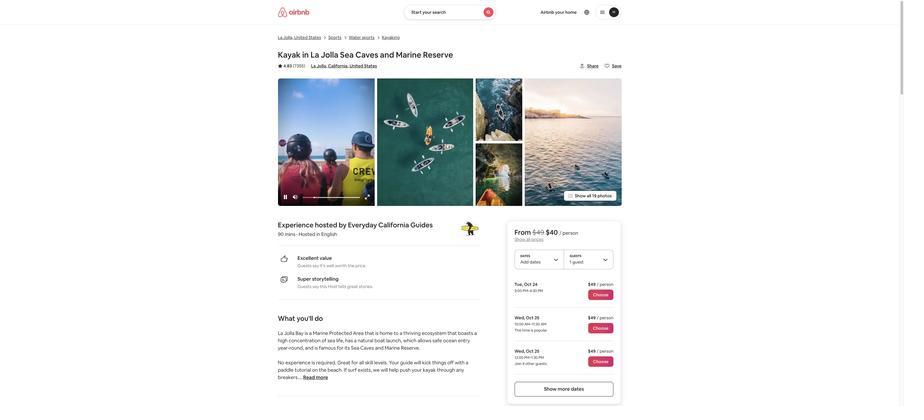 Task type: vqa. For each thing, say whether or not it's contained in the screenshot.
the – in the Santa Fe, Tennessee 422 miles away Nov 26 – Dec 1 $375 night
no



Task type: locate. For each thing, give the bounding box(es) containing it.
excellent value guests say it's well worth the price.
[[298, 255, 366, 269]]

choose for wed, oct 25 10:00 am–11:30 am this time is popular
[[593, 326, 609, 331]]

$49 / person for wed, oct 25 10:00 am–11:30 am this time is popular
[[588, 315, 614, 321]]

0 horizontal spatial the
[[319, 367, 327, 374]]

1 vertical spatial wed,
[[515, 349, 525, 354]]

for
[[337, 345, 343, 352], [351, 360, 358, 366]]

add
[[521, 260, 529, 265]]

concentration
[[289, 338, 321, 344]]

0 horizontal spatial that
[[365, 331, 374, 337]]

1 vertical spatial say
[[312, 284, 319, 290]]

all inside from $49 $40 / person show all prices
[[526, 237, 531, 242]]

pm
[[538, 289, 543, 294], [539, 356, 544, 361]]

the inside the excellent value guests say it's well worth the price.
[[348, 263, 354, 269]]

say
[[312, 263, 319, 269], [312, 284, 319, 290]]

guests for super storytelling
[[298, 284, 311, 290]]

2 $49 / person from the top
[[588, 315, 614, 321]]

2 horizontal spatial show
[[575, 193, 586, 199]]

from $49 $40 / person show all prices
[[515, 228, 578, 242]]

0 vertical spatial jolla,
[[283, 35, 293, 40]]

0 vertical spatial for
[[337, 345, 343, 352]]

is
[[531, 328, 533, 333], [305, 331, 308, 337], [375, 331, 379, 337], [315, 345, 318, 352], [312, 360, 315, 366]]

sports
[[362, 35, 375, 40]]

kick
[[422, 360, 431, 366]]

pm right pm–4:30
[[538, 289, 543, 294]]

dates inside dates add dates
[[530, 260, 541, 265]]

0 vertical spatial states
[[309, 35, 321, 40]]

2 vertical spatial choose
[[593, 359, 609, 365]]

show left prices at the right bottom of the page
[[515, 237, 525, 242]]

la up high on the left
[[278, 331, 283, 337]]

oct up pm–4:30
[[524, 282, 532, 288]]

in left english
[[316, 231, 320, 238]]

guests inside super storytelling guests say this host tells great stories.
[[298, 284, 311, 290]]

oct up 'pm–1:30'
[[526, 349, 534, 354]]

and
[[380, 50, 394, 60], [305, 345, 313, 352], [375, 345, 384, 352]]

airbnb your home link
[[537, 6, 580, 19]]

marine down launch,
[[385, 345, 400, 352]]

is right time
[[531, 328, 533, 333]]

guests inside the excellent value guests say it's well worth the price.
[[298, 263, 311, 269]]

hosted
[[315, 221, 337, 230]]

a
[[309, 331, 312, 337], [400, 331, 402, 337], [474, 331, 477, 337], [354, 338, 357, 344], [466, 360, 468, 366]]

0 horizontal spatial for
[[337, 345, 343, 352]]

guests down super
[[298, 284, 311, 290]]

0 horizontal spatial ·
[[296, 231, 298, 238]]

marine up of on the left
[[313, 331, 328, 337]]

1 that from the left
[[365, 331, 374, 337]]

25 inside wed, oct 25 10:00 am–11:30 am this time is popular
[[535, 315, 540, 321]]

1 vertical spatial dates
[[571, 386, 584, 393]]

caves down the natural
[[360, 345, 374, 352]]

show more dates link
[[515, 382, 614, 397]]

experience photo 1 image
[[377, 79, 473, 206], [377, 79, 473, 206]]

1 vertical spatial states
[[364, 63, 377, 69]]

1 vertical spatial sea
[[351, 345, 359, 352]]

dates
[[530, 260, 541, 265], [571, 386, 584, 393]]

kayaking link
[[382, 34, 400, 41]]

in up (7355)
[[302, 50, 309, 60]]

for inside no experience is required. great for all skill levels. your guide will kick things off with a paddle tutorial on the beach. if surf exists, we will help push your kayak through any breakers.…
[[351, 360, 358, 366]]

0 horizontal spatial home
[[380, 331, 393, 337]]

guests
[[570, 254, 582, 258], [298, 263, 311, 269], [298, 284, 311, 290]]

will left kick
[[414, 360, 421, 366]]

0 vertical spatial more
[[316, 375, 328, 381]]

the
[[348, 263, 354, 269], [319, 367, 327, 374]]

0 horizontal spatial your
[[412, 367, 422, 374]]

0 vertical spatial oct
[[524, 282, 532, 288]]

1 vertical spatial choose link
[[588, 323, 614, 334]]

super
[[298, 276, 311, 283]]

1 vertical spatial 25
[[535, 349, 540, 354]]

and down "boat"
[[375, 345, 384, 352]]

12:00
[[515, 356, 524, 361]]

0 vertical spatial united
[[294, 35, 308, 40]]

90
[[278, 231, 284, 238]]

states down 'kayak in la jolla sea caves and marine reserve'
[[364, 63, 377, 69]]

say for value
[[312, 263, 319, 269]]

is up "boat"
[[375, 331, 379, 337]]

0 vertical spatial pm
[[538, 289, 543, 294]]

la
[[278, 35, 282, 40], [311, 50, 319, 60], [311, 63, 316, 69], [278, 331, 283, 337]]

$49 / person for wed, oct 25 12:00 pm–1:30 pm join 4 other guests
[[588, 349, 614, 354]]

wed,
[[515, 315, 525, 321], [515, 349, 525, 354]]

0 vertical spatial guests
[[570, 254, 582, 258]]

0 horizontal spatial all
[[359, 360, 364, 366]]

1 $49 / person from the top
[[588, 282, 614, 288]]

on
[[312, 367, 318, 374]]

say left this
[[312, 284, 319, 290]]

show left 19
[[575, 193, 586, 199]]

your right push
[[412, 367, 422, 374]]

2 vertical spatial all
[[359, 360, 364, 366]]

3 $49 / person from the top
[[588, 349, 614, 354]]

· inside experience hosted by everyday california guides 90 mins · hosted in english
[[296, 231, 298, 238]]

/ for 3:00 pm–4:30 pm
[[597, 282, 599, 288]]

your inside profile element
[[555, 10, 564, 15]]

2 vertical spatial guests
[[298, 284, 311, 290]]

experience photo 3 image
[[476, 144, 522, 206], [476, 144, 522, 206]]

la down la jolla, united states
[[311, 50, 319, 60]]

kayak
[[278, 50, 301, 60]]

pm inside the tue, oct 24 3:00 pm–4:30 pm
[[538, 289, 543, 294]]

choose link
[[588, 290, 614, 300], [588, 323, 614, 334], [588, 357, 614, 367]]

$49 inside from $49 $40 / person show all prices
[[533, 228, 544, 237]]

0 vertical spatial 25
[[535, 315, 540, 321]]

1 vertical spatial $49 / person
[[588, 315, 614, 321]]

2 25 from the top
[[535, 349, 540, 354]]

experience photo 4 image
[[525, 79, 622, 206], [525, 79, 622, 206]]

25 for wed, oct 25 10:00 am–11:30 am this time is popular
[[535, 315, 540, 321]]

choose for wed, oct 25 12:00 pm–1:30 pm join 4 other guests
[[593, 359, 609, 365]]

caves
[[355, 50, 378, 60], [360, 345, 374, 352]]

all left 19
[[587, 193, 591, 199]]

sea right its on the bottom of page
[[351, 345, 359, 352]]

dates for show more dates
[[571, 386, 584, 393]]

jolla up california,
[[321, 50, 338, 60]]

0 horizontal spatial states
[[309, 35, 321, 40]]

1 vertical spatial show
[[515, 237, 525, 242]]

experience photo 2 image
[[476, 79, 522, 141], [476, 79, 522, 141]]

person for 10:00 am–11:30 am
[[600, 315, 614, 321]]

1 horizontal spatial ·
[[308, 63, 309, 69]]

airbnb your home
[[540, 10, 577, 15]]

help
[[389, 367, 399, 374]]

la jolla, california, united states link
[[311, 63, 377, 69]]

1 vertical spatial caves
[[360, 345, 374, 352]]

0 vertical spatial all
[[587, 193, 591, 199]]

2 wed, from the top
[[515, 349, 525, 354]]

say left it's on the left bottom of page
[[312, 263, 319, 269]]

1 horizontal spatial home
[[565, 10, 577, 15]]

california guides
[[378, 221, 433, 230]]

a right to
[[400, 331, 402, 337]]

1 horizontal spatial all
[[526, 237, 531, 242]]

your inside no experience is required. great for all skill levels. your guide will kick things off with a paddle tutorial on the beach. if surf exists, we will help push your kayak through any breakers.…
[[412, 367, 422, 374]]

guests 1 guest
[[570, 254, 584, 265]]

/
[[559, 230, 562, 237], [597, 282, 599, 288], [597, 315, 599, 321], [597, 349, 599, 354]]

$49 for 10:00 am–11:30 am
[[588, 315, 596, 321]]

the right on
[[319, 367, 327, 374]]

a right with
[[466, 360, 468, 366]]

pm for 25
[[539, 356, 544, 361]]

4
[[523, 362, 525, 367]]

is up on
[[312, 360, 315, 366]]

mins
[[285, 231, 295, 238]]

1 horizontal spatial that
[[448, 331, 457, 337]]

that up the natural
[[365, 331, 374, 337]]

1 vertical spatial oct
[[526, 315, 534, 321]]

0 vertical spatial caves
[[355, 50, 378, 60]]

price.
[[355, 263, 366, 269]]

jolla,
[[283, 35, 293, 40], [317, 63, 327, 69]]

0 vertical spatial ·
[[308, 63, 309, 69]]

ecosystem
[[422, 331, 446, 337]]

is inside no experience is required. great for all skill levels. your guide will kick things off with a paddle tutorial on the beach. if surf exists, we will help push your kayak through any breakers.…
[[312, 360, 315, 366]]

search
[[432, 10, 446, 15]]

/ for 12:00 pm–1:30 pm
[[597, 349, 599, 354]]

wed, up 12:00
[[515, 349, 525, 354]]

things
[[432, 360, 446, 366]]

1 vertical spatial all
[[526, 237, 531, 242]]

0 horizontal spatial show
[[515, 237, 525, 242]]

your right start at the left of page
[[422, 10, 432, 15]]

1 horizontal spatial will
[[414, 360, 421, 366]]

protected
[[329, 331, 352, 337]]

your right airbnb
[[555, 10, 564, 15]]

1 vertical spatial in
[[316, 231, 320, 238]]

all left prices at the right bottom of the page
[[526, 237, 531, 242]]

wed, inside wed, oct 25 12:00 pm–1:30 pm join 4 other guests
[[515, 349, 525, 354]]

tue, oct 24 3:00 pm–4:30 pm
[[515, 282, 543, 294]]

1 vertical spatial for
[[351, 360, 358, 366]]

0 vertical spatial show
[[575, 193, 586, 199]]

wed, inside wed, oct 25 10:00 am–11:30 am this time is popular
[[515, 315, 525, 321]]

0 horizontal spatial jolla
[[284, 331, 294, 337]]

oct up am–11:30
[[526, 315, 534, 321]]

2 say from the top
[[312, 284, 319, 290]]

states
[[309, 35, 321, 40], [364, 63, 377, 69]]

that up ocean
[[448, 331, 457, 337]]

$49 for 12:00 pm–1:30 pm
[[588, 349, 596, 354]]

2 horizontal spatial your
[[555, 10, 564, 15]]

2 choose from the top
[[593, 326, 609, 331]]

experience hosted by everyday california guides 90 mins · hosted in english
[[278, 221, 433, 238]]

caves inside la jolla bay is a marine protected area that is home to a thriving ecosystem that boasts a high concentration of sea life, has a natural boat launch, which allows safe ocean entry year-round, and is famous for its sea caves and marine reserve.
[[360, 345, 374, 352]]

sports
[[328, 35, 341, 40]]

oct inside wed, oct 25 10:00 am–11:30 am this time is popular
[[526, 315, 534, 321]]

show more dates
[[544, 386, 584, 393]]

required.
[[316, 360, 336, 366]]

1 vertical spatial the
[[319, 367, 327, 374]]

2 that from the left
[[448, 331, 457, 337]]

jolla, left california,
[[317, 63, 327, 69]]

for left its on the bottom of page
[[337, 345, 343, 352]]

say inside super storytelling guests say this host tells great stories.
[[312, 284, 319, 290]]

1 horizontal spatial show
[[544, 386, 557, 393]]

home
[[565, 10, 577, 15], [380, 331, 393, 337]]

this
[[320, 284, 327, 290]]

0 vertical spatial jolla
[[321, 50, 338, 60]]

3 choose link from the top
[[588, 357, 614, 367]]

2 choose link from the top
[[588, 323, 614, 334]]

for up surf
[[351, 360, 358, 366]]

oct inside the tue, oct 24 3:00 pm–4:30 pm
[[524, 282, 532, 288]]

sea up la jolla, california, united states link
[[340, 50, 354, 60]]

1 vertical spatial home
[[380, 331, 393, 337]]

2 vertical spatial $49 / person
[[588, 349, 614, 354]]

states left sports
[[309, 35, 321, 40]]

tue,
[[515, 282, 523, 288]]

1 say from the top
[[312, 263, 319, 269]]

show down guests
[[544, 386, 557, 393]]

0 vertical spatial dates
[[530, 260, 541, 265]]

show for show more dates
[[544, 386, 557, 393]]

will
[[414, 360, 421, 366], [381, 367, 388, 374]]

2 vertical spatial show
[[544, 386, 557, 393]]

learn more about the host, everyday california guides. image
[[461, 221, 478, 238], [461, 221, 478, 238]]

more for read
[[316, 375, 328, 381]]

1 25 from the top
[[535, 315, 540, 321]]

$49
[[533, 228, 544, 237], [588, 282, 596, 288], [588, 315, 596, 321], [588, 349, 596, 354]]

read more
[[303, 375, 328, 381]]

guests up guest
[[570, 254, 582, 258]]

am–11:30
[[525, 322, 540, 327]]

your for airbnb
[[555, 10, 564, 15]]

united up kayak
[[294, 35, 308, 40]]

25
[[535, 315, 540, 321], [535, 349, 540, 354]]

save button
[[602, 61, 624, 71]]

25 up 'pm–1:30'
[[535, 349, 540, 354]]

great
[[347, 284, 358, 290]]

and down the concentration on the left of page
[[305, 345, 313, 352]]

pm up guests
[[539, 356, 544, 361]]

0 vertical spatial home
[[565, 10, 577, 15]]

all left skill
[[359, 360, 364, 366]]

0 vertical spatial choose
[[593, 292, 609, 298]]

25 up am–11:30
[[535, 315, 540, 321]]

1 wed, from the top
[[515, 315, 525, 321]]

0 horizontal spatial dates
[[530, 260, 541, 265]]

jolla
[[321, 50, 338, 60], [284, 331, 294, 337]]

wed, up 10:00
[[515, 315, 525, 321]]

0 vertical spatial wed,
[[515, 315, 525, 321]]

2 vertical spatial oct
[[526, 349, 534, 354]]

jolla, up kayak
[[283, 35, 293, 40]]

1 horizontal spatial your
[[422, 10, 432, 15]]

3 choose from the top
[[593, 359, 609, 365]]

1 vertical spatial guests
[[298, 263, 311, 269]]

1 horizontal spatial more
[[558, 386, 570, 393]]

all inside no experience is required. great for all skill levels. your guide will kick things off with a paddle tutorial on the beach. if surf exists, we will help push your kayak through any breakers.…
[[359, 360, 364, 366]]

the left "price."
[[348, 263, 354, 269]]

caves down sports
[[355, 50, 378, 60]]

0 vertical spatial in
[[302, 50, 309, 60]]

0 vertical spatial $49 / person
[[588, 282, 614, 288]]

for inside la jolla bay is a marine protected area that is home to a thriving ecosystem that boasts a high concentration of sea life, has a natural boat launch, which allows safe ocean entry year-round, and is famous for its sea caves and marine reserve.
[[337, 345, 343, 352]]

guests down excellent
[[298, 263, 311, 269]]

more inside button
[[316, 375, 328, 381]]

la up kayak
[[278, 35, 282, 40]]

1 horizontal spatial the
[[348, 263, 354, 269]]

· right (7355)
[[308, 63, 309, 69]]

0 vertical spatial choose link
[[588, 290, 614, 300]]

· right mins
[[296, 231, 298, 238]]

person
[[563, 230, 578, 237], [600, 282, 614, 288], [600, 315, 614, 321], [600, 349, 614, 354]]

1 vertical spatial ·
[[296, 231, 298, 238]]

home right airbnb
[[565, 10, 577, 15]]

25 inside wed, oct 25 12:00 pm–1:30 pm join 4 other guests
[[535, 349, 540, 354]]

1 vertical spatial jolla
[[284, 331, 294, 337]]

home up "boat"
[[380, 331, 393, 337]]

0 vertical spatial say
[[312, 263, 319, 269]]

with
[[455, 360, 465, 366]]

19
[[592, 193, 597, 199]]

3:00
[[515, 289, 522, 294]]

say inside the excellent value guests say it's well worth the price.
[[312, 263, 319, 269]]

0 horizontal spatial will
[[381, 367, 388, 374]]

2 vertical spatial marine
[[385, 345, 400, 352]]

oct inside wed, oct 25 12:00 pm–1:30 pm join 4 other guests
[[526, 349, 534, 354]]

experience
[[278, 221, 313, 230]]

choose link for wed, oct 25 10:00 am–11:30 am this time is popular
[[588, 323, 614, 334]]

1 horizontal spatial united
[[350, 63, 363, 69]]

oct for wed, oct 25 12:00 pm–1:30 pm join 4 other guests
[[526, 349, 534, 354]]

show inside from $49 $40 / person show all prices
[[515, 237, 525, 242]]

year-
[[278, 345, 289, 352]]

1 vertical spatial choose
[[593, 326, 609, 331]]

2 vertical spatial choose link
[[588, 357, 614, 367]]

4.83 (7355)
[[283, 63, 305, 69]]

1 horizontal spatial dates
[[571, 386, 584, 393]]

0 horizontal spatial more
[[316, 375, 328, 381]]

a right has in the left bottom of the page
[[354, 338, 357, 344]]

well
[[326, 263, 334, 269]]

1 horizontal spatial in
[[316, 231, 320, 238]]

marine down kayaking
[[396, 50, 421, 60]]

from
[[515, 228, 531, 237]]

1 vertical spatial more
[[558, 386, 570, 393]]

oct for tue, oct 24 3:00 pm–4:30 pm
[[524, 282, 532, 288]]

boat
[[374, 338, 385, 344]]

1 vertical spatial jolla,
[[317, 63, 327, 69]]

will right we
[[381, 367, 388, 374]]

1 horizontal spatial for
[[351, 360, 358, 366]]

united down 'kayak in la jolla sea caves and marine reserve'
[[350, 63, 363, 69]]

no
[[278, 360, 284, 366]]

more for show
[[558, 386, 570, 393]]

1 vertical spatial pm
[[539, 356, 544, 361]]

0 vertical spatial the
[[348, 263, 354, 269]]

pm inside wed, oct 25 12:00 pm–1:30 pm join 4 other guests
[[539, 356, 544, 361]]

jolla up high on the left
[[284, 331, 294, 337]]

your inside button
[[422, 10, 432, 15]]

person inside from $49 $40 / person show all prices
[[563, 230, 578, 237]]

tutorial
[[295, 367, 311, 374]]

marine
[[396, 50, 421, 60], [313, 331, 328, 337], [385, 345, 400, 352]]



Task type: describe. For each thing, give the bounding box(es) containing it.
california,
[[328, 63, 349, 69]]

choose link for wed, oct 25 12:00 pm–1:30 pm join 4 other guests
[[588, 357, 614, 367]]

life,
[[336, 338, 344, 344]]

0 vertical spatial marine
[[396, 50, 421, 60]]

is inside wed, oct 25 10:00 am–11:30 am this time is popular
[[531, 328, 533, 333]]

launch,
[[386, 338, 402, 344]]

/ for 10:00 am–11:30 am
[[597, 315, 599, 321]]

other
[[526, 362, 535, 367]]

0 horizontal spatial united
[[294, 35, 308, 40]]

show all prices button
[[515, 237, 544, 242]]

ocean
[[443, 338, 457, 344]]

do
[[315, 315, 323, 323]]

and down kayaking
[[380, 50, 394, 60]]

your for start
[[422, 10, 432, 15]]

no experience is required. great for all skill levels. your guide will kick things off with a paddle tutorial on the beach. if surf exists, we will help push your kayak through any breakers.…
[[278, 360, 468, 381]]

1 vertical spatial will
[[381, 367, 388, 374]]

a right the boasts
[[474, 331, 477, 337]]

0 horizontal spatial in
[[302, 50, 309, 60]]

tells
[[338, 284, 346, 290]]

1 choose link from the top
[[588, 290, 614, 300]]

what you'll do
[[278, 315, 323, 323]]

sea inside la jolla bay is a marine protected area that is home to a thriving ecosystem that boasts a high concentration of sea life, has a natural boat launch, which allows safe ocean entry year-round, and is famous for its sea caves and marine reserve.
[[351, 345, 359, 352]]

photos
[[597, 193, 612, 199]]

bay
[[296, 331, 304, 337]]

wed, for wed, oct 25 10:00 am–11:30 am this time is popular
[[515, 315, 525, 321]]

guests for excellent value
[[298, 263, 311, 269]]

water sports
[[349, 35, 375, 40]]

guests inside guests 1 guest
[[570, 254, 582, 258]]

pm for 24
[[538, 289, 543, 294]]

through
[[437, 367, 455, 374]]

storytelling
[[312, 276, 339, 283]]

pm–1:30
[[524, 356, 538, 361]]

jolla inside la jolla bay is a marine protected area that is home to a thriving ecosystem that boasts a high concentration of sea life, has a natural boat launch, which allows safe ocean entry year-round, and is famous for its sea caves and marine reserve.
[[284, 331, 294, 337]]

has
[[345, 338, 353, 344]]

water sports link
[[349, 34, 375, 41]]

la inside la jolla bay is a marine protected area that is home to a thriving ecosystem that boasts a high concentration of sea life, has a natural boat launch, which allows safe ocean entry year-round, and is famous for its sea caves and marine reserve.
[[278, 331, 283, 337]]

2 horizontal spatial all
[[587, 193, 591, 199]]

safe
[[433, 338, 442, 344]]

off
[[447, 360, 454, 366]]

person for 3:00 pm–4:30 pm
[[600, 282, 614, 288]]

wed, for wed, oct 25 12:00 pm–1:30 pm join 4 other guests
[[515, 349, 525, 354]]

all for $40
[[526, 237, 531, 242]]

show for show all 19 photos
[[575, 193, 586, 199]]

say for storytelling
[[312, 284, 319, 290]]

guest
[[573, 260, 584, 265]]

your
[[389, 360, 399, 366]]

start your search button
[[404, 5, 496, 20]]

la jolla, united states
[[278, 35, 321, 40]]

$49 for 3:00 pm–4:30 pm
[[588, 282, 596, 288]]

entry
[[458, 338, 470, 344]]

· la jolla, california, united states
[[308, 63, 377, 69]]

time
[[522, 328, 530, 333]]

boasts
[[458, 331, 473, 337]]

wed, oct 25 12:00 pm–1:30 pm join 4 other guests
[[515, 349, 547, 367]]

save
[[612, 63, 622, 69]]

kayak
[[423, 367, 436, 374]]

high
[[278, 338, 288, 344]]

1 horizontal spatial states
[[364, 63, 377, 69]]

a up the concentration on the left of page
[[309, 331, 312, 337]]

1 vertical spatial marine
[[313, 331, 328, 337]]

experience
[[285, 360, 311, 366]]

is right bay
[[305, 331, 308, 337]]

round,
[[289, 345, 304, 352]]

1 vertical spatial united
[[350, 63, 363, 69]]

la right (7355)
[[311, 63, 316, 69]]

0 horizontal spatial jolla,
[[283, 35, 293, 40]]

thriving
[[403, 331, 421, 337]]

0 vertical spatial sea
[[340, 50, 354, 60]]

the inside no experience is required. great for all skill levels. your guide will kick things off with a paddle tutorial on the beach. if surf exists, we will help push your kayak through any breakers.…
[[319, 367, 327, 374]]

guests
[[536, 362, 547, 367]]

Start your search search field
[[404, 5, 496, 20]]

famous
[[319, 345, 336, 352]]

1
[[570, 260, 572, 265]]

in inside experience hosted by everyday california guides 90 mins · hosted in english
[[316, 231, 320, 238]]

a inside no experience is required. great for all skill levels. your guide will kick things off with a paddle tutorial on the beach. if surf exists, we will help push your kayak through any breakers.…
[[466, 360, 468, 366]]

dates for dates add dates
[[530, 260, 541, 265]]

$40
[[546, 228, 558, 237]]

any
[[456, 367, 464, 374]]

start your search
[[411, 10, 446, 15]]

person for 12:00 pm–1:30 pm
[[600, 349, 614, 354]]

la inside la jolla, united states link
[[278, 35, 282, 40]]

share
[[587, 63, 599, 69]]

its
[[345, 345, 350, 352]]

which
[[403, 338, 416, 344]]

of
[[322, 338, 326, 344]]

worth
[[335, 263, 347, 269]]

home inside la jolla bay is a marine protected area that is home to a thriving ecosystem that boasts a high concentration of sea life, has a natural boat launch, which allows safe ocean entry year-round, and is famous for its sea caves and marine reserve.
[[380, 331, 393, 337]]

it's
[[320, 263, 325, 269]]

what
[[278, 315, 295, 323]]

start
[[411, 10, 422, 15]]

wed, oct 25 10:00 am–11:30 am this time is popular
[[515, 315, 547, 333]]

water
[[349, 35, 361, 40]]

1 horizontal spatial jolla,
[[317, 63, 327, 69]]

show all 19 photos
[[575, 193, 612, 199]]

reserve
[[423, 50, 453, 60]]

breakers.…
[[278, 375, 302, 381]]

profile element
[[503, 0, 622, 25]]

surf
[[348, 367, 357, 374]]

everyday
[[348, 221, 377, 230]]

to
[[394, 331, 399, 337]]

share button
[[577, 61, 601, 71]]

this
[[515, 328, 522, 333]]

1 choose from the top
[[593, 292, 609, 298]]

popular
[[534, 328, 547, 333]]

stories.
[[359, 284, 373, 290]]

skill
[[365, 360, 373, 366]]

pm–4:30
[[523, 289, 537, 294]]

am
[[541, 322, 547, 327]]

la jolla, united states link
[[278, 34, 321, 41]]

0 vertical spatial will
[[414, 360, 421, 366]]

is left famous
[[315, 345, 318, 352]]

beach.
[[328, 367, 343, 374]]

allows
[[418, 338, 431, 344]]

paddle
[[278, 367, 294, 374]]

25 for wed, oct 25 12:00 pm–1:30 pm join 4 other guests
[[535, 349, 540, 354]]

you'll
[[297, 315, 313, 323]]

value
[[320, 255, 332, 262]]

oct for wed, oct 25 10:00 am–11:30 am this time is popular
[[526, 315, 534, 321]]

home inside profile element
[[565, 10, 577, 15]]

kayaking
[[382, 35, 400, 40]]

/ inside from $49 $40 / person show all prices
[[559, 230, 562, 237]]

1 horizontal spatial jolla
[[321, 50, 338, 60]]

all for is
[[359, 360, 364, 366]]

read more button
[[303, 374, 328, 382]]

10:00
[[515, 322, 524, 327]]

4.83
[[283, 63, 292, 69]]



